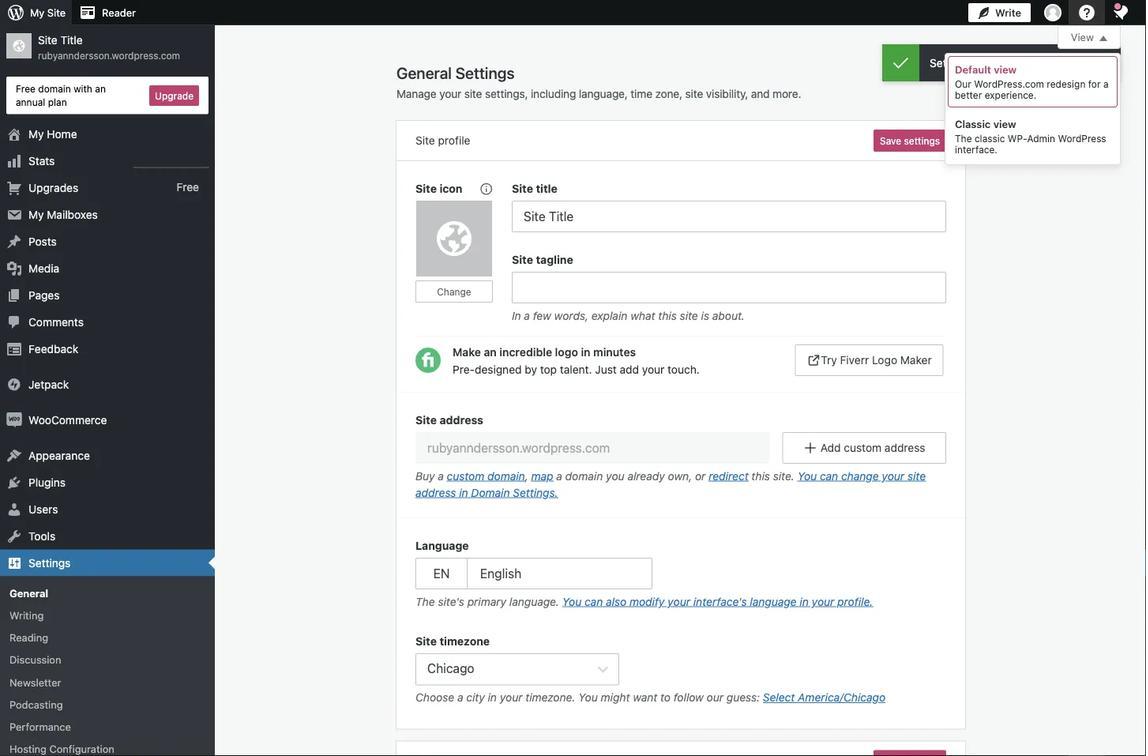 Task type: locate. For each thing, give the bounding box(es) containing it.
my home link
[[0, 121, 215, 147]]

try
[[821, 354, 837, 367]]

in left domain
[[459, 486, 468, 499]]

group containing site tagline
[[512, 251, 947, 328]]

0 vertical spatial custom
[[844, 441, 882, 454]]

view inside default view our wordpress.com redesign for a better experience.
[[994, 63, 1017, 75]]

1 vertical spatial img image
[[6, 412, 22, 428]]

your left profile.
[[812, 595, 835, 608]]

1 vertical spatial this
[[752, 469, 770, 482]]

0 horizontal spatial an
[[95, 83, 106, 94]]

site for site icon
[[416, 182, 437, 195]]

manage
[[397, 87, 437, 100]]

touch.
[[668, 363, 700, 376]]

make
[[453, 346, 481, 359]]

an right 'with'
[[95, 83, 106, 94]]

custom up domain
[[447, 469, 485, 482]]

posts link
[[0, 228, 215, 255]]

site timezone
[[416, 634, 490, 647]]

pages link
[[0, 282, 215, 309]]

settings.
[[513, 486, 558, 499]]

custom up change
[[844, 441, 882, 454]]

0 vertical spatial can
[[820, 469, 838, 482]]

0 vertical spatial an
[[95, 83, 106, 94]]

the inside classic view the classic wp-admin wordpress interface.
[[955, 133, 972, 144]]

1 vertical spatial address
[[885, 441, 926, 454]]

site left timezone
[[416, 634, 437, 647]]

view
[[1071, 31, 1094, 43]]

free down highest hourly views 0 image
[[177, 181, 199, 194]]

1 vertical spatial view
[[994, 118, 1017, 130]]

writing
[[9, 609, 44, 621]]

timezone.
[[526, 691, 576, 704]]

0 vertical spatial my
[[30, 7, 44, 19]]

site for site title rubyanndersson.wordpress.com
[[38, 34, 57, 47]]

site left tagline
[[512, 253, 533, 266]]

0 horizontal spatial domain
[[38, 83, 71, 94]]

explain
[[592, 309, 628, 322]]

0 vertical spatial settings
[[930, 56, 972, 69]]

site title
[[512, 182, 558, 195]]

img image for jetpack
[[6, 377, 22, 392]]

words,
[[554, 309, 589, 322]]

own,
[[668, 469, 692, 482]]

in right logo
[[581, 346, 591, 359]]

my profile image
[[1045, 4, 1062, 21]]

can
[[820, 469, 838, 482], [585, 595, 603, 608]]

an
[[95, 83, 106, 94], [484, 346, 497, 359]]

1 img image from the top
[[6, 377, 22, 392]]

open image
[[1100, 36, 1108, 41]]

settings down tools
[[28, 556, 71, 569]]

in right language
[[800, 595, 809, 608]]

address down pre- on the top of the page
[[440, 413, 484, 426]]

my
[[30, 7, 44, 19], [28, 127, 44, 140], [28, 208, 44, 221]]

the down classic
[[955, 133, 972, 144]]

group
[[512, 251, 947, 328], [397, 392, 966, 518], [416, 537, 947, 614], [416, 633, 947, 710]]

just
[[595, 363, 617, 376]]

1 vertical spatial my
[[28, 127, 44, 140]]

a right buy
[[438, 469, 444, 482]]

you right language.
[[562, 595, 582, 608]]

free for free
[[177, 181, 199, 194]]

group containing site address
[[397, 392, 966, 518]]

site
[[464, 87, 482, 100], [685, 87, 703, 100], [680, 309, 698, 322], [908, 469, 926, 482]]

custom inside add custom address link
[[844, 441, 882, 454]]

0 vertical spatial this
[[658, 309, 677, 322]]

site for site tagline
[[512, 253, 533, 266]]

Site tagline text field
[[512, 272, 947, 303]]

domain up domain
[[488, 469, 525, 482]]

including
[[531, 87, 576, 100]]

your right change
[[882, 469, 905, 482]]

profile.
[[838, 595, 873, 608]]

newsletter link
[[0, 671, 215, 693]]

1 horizontal spatial settings
[[930, 56, 972, 69]]

0 horizontal spatial free
[[16, 83, 36, 94]]

2 img image from the top
[[6, 412, 22, 428]]

pages
[[28, 288, 60, 301]]

img image left woocommerce
[[6, 412, 22, 428]]

add custom address link
[[783, 432, 947, 464]]

a right for
[[1104, 78, 1109, 89]]

Site address text field
[[416, 432, 770, 464]]

site down add custom address
[[908, 469, 926, 482]]

domain
[[38, 83, 71, 94], [488, 469, 525, 482], [565, 469, 603, 482]]

,
[[525, 469, 528, 482]]

appearance link
[[0, 442, 215, 469]]

site left title
[[512, 182, 533, 195]]

experience.
[[985, 89, 1037, 100]]

hosting configuration
[[9, 743, 114, 755]]

img image inside "woocommerce" link
[[6, 412, 22, 428]]

your down general settings
[[439, 87, 462, 100]]

title
[[60, 34, 83, 47]]

1 horizontal spatial custom
[[844, 441, 882, 454]]

primary
[[468, 595, 507, 608]]

change button
[[416, 280, 493, 303]]

img image left jetpack
[[6, 377, 22, 392]]

in inside make an incredible logo in minutes pre-designed by top talent. just add your touch.
[[581, 346, 591, 359]]

try fiverr logo maker
[[821, 354, 932, 367]]

choose
[[416, 691, 454, 704]]

default
[[955, 63, 991, 75]]

few
[[533, 309, 551, 322]]

default view our wordpress.com redesign for a better experience.
[[955, 63, 1109, 100]]

1 horizontal spatial free
[[177, 181, 199, 194]]

view up wp-
[[994, 118, 1017, 130]]

my for my site
[[30, 7, 44, 19]]

you right site.
[[798, 469, 817, 482]]

free for free domain with an annual plan
[[16, 83, 36, 94]]

0 horizontal spatial settings
[[28, 556, 71, 569]]

domain up "annual plan" at the left of page
[[38, 83, 71, 94]]

make an incredible logo in minutes pre-designed by top talent. just add your touch.
[[453, 346, 700, 376]]

this left site.
[[752, 469, 770, 482]]

0 vertical spatial you
[[798, 469, 817, 482]]

0 vertical spatial the
[[955, 133, 972, 144]]

site tagline
[[512, 253, 573, 266]]

modify
[[630, 595, 665, 608]]

my home
[[28, 127, 77, 140]]

visibility,
[[706, 87, 748, 100]]

this right "what"
[[658, 309, 677, 322]]

america/chicago
[[798, 691, 886, 704]]

group containing en
[[416, 537, 947, 614]]

settings for settings
[[28, 556, 71, 569]]

site left title in the left of the page
[[38, 34, 57, 47]]

settings up our
[[930, 56, 972, 69]]

1 horizontal spatial can
[[820, 469, 838, 482]]

site icon group
[[416, 180, 512, 328]]

domain down site address text box
[[565, 469, 603, 482]]

img image
[[6, 377, 22, 392], [6, 412, 22, 428]]

an inside make an incredible logo in minutes pre-designed by top talent. just add your touch.
[[484, 346, 497, 359]]

1 horizontal spatial an
[[484, 346, 497, 359]]

address right add
[[885, 441, 926, 454]]

podcasting link
[[0, 693, 215, 716]]

2 vertical spatial my
[[28, 208, 44, 221]]

1 horizontal spatial this
[[752, 469, 770, 482]]

2 vertical spatial address
[[416, 486, 456, 499]]

my for my mailboxes
[[28, 208, 44, 221]]

view inside classic view the classic wp-admin wordpress interface.
[[994, 118, 1017, 130]]

can left also
[[585, 595, 603, 608]]

site
[[47, 7, 66, 19], [38, 34, 57, 47], [416, 134, 435, 147], [416, 182, 437, 195], [512, 182, 533, 195], [512, 253, 533, 266], [416, 413, 437, 426], [416, 634, 437, 647]]

my left home
[[28, 127, 44, 140]]

language
[[750, 595, 797, 608]]

address down buy
[[416, 486, 456, 499]]

minutes
[[593, 346, 636, 359]]

can inside you can change your site address in domain settings.
[[820, 469, 838, 482]]

0 vertical spatial free
[[16, 83, 36, 94]]

0 vertical spatial img image
[[6, 377, 22, 392]]

what
[[631, 309, 655, 322]]

wp-
[[1008, 133, 1028, 144]]

1 vertical spatial can
[[585, 595, 603, 608]]

free inside free domain with an annual plan
[[16, 83, 36, 94]]

timezone
[[440, 634, 490, 647]]

your right modify
[[668, 595, 691, 608]]

try fiverr logo maker link
[[795, 344, 944, 376]]

site up buy
[[416, 413, 437, 426]]

in inside you can change your site address in domain settings.
[[459, 486, 468, 499]]

for
[[1089, 78, 1101, 89]]

settings for settings saved successfully!
[[930, 56, 972, 69]]

in
[[581, 346, 591, 359], [459, 486, 468, 499], [800, 595, 809, 608], [488, 691, 497, 704]]

a for choose a city in your timezone. you might want to follow our guess: select america/chicago
[[457, 691, 463, 704]]

site.
[[773, 469, 795, 482]]

an up designed
[[484, 346, 497, 359]]

better
[[955, 89, 982, 100]]

my left "reader" link
[[30, 7, 44, 19]]

site address
[[416, 413, 484, 426]]

a inside default view our wordpress.com redesign for a better experience.
[[1104, 78, 1109, 89]]

the left the site's
[[416, 595, 435, 608]]

0 horizontal spatial can
[[585, 595, 603, 608]]

discussion link
[[0, 649, 215, 671]]

my up posts
[[28, 208, 44, 221]]

this
[[658, 309, 677, 322], [752, 469, 770, 482]]

site left profile
[[416, 134, 435, 147]]

map link
[[531, 469, 554, 482]]

0 horizontal spatial the
[[416, 595, 435, 608]]

settings inside notice status
[[930, 56, 972, 69]]

1 vertical spatial free
[[177, 181, 199, 194]]

upgrade button
[[149, 85, 199, 106]]

the site's primary language. you can also modify your interface's language in your profile.
[[416, 595, 873, 608]]

home
[[47, 127, 77, 140]]

discussion
[[9, 654, 61, 666]]

a right map at the left bottom of the page
[[557, 469, 562, 482]]

your right add
[[642, 363, 665, 376]]

view
[[994, 63, 1017, 75], [994, 118, 1017, 130]]

logo
[[872, 354, 898, 367]]

comments
[[28, 315, 84, 328]]

tools link
[[0, 523, 215, 550]]

a left city
[[457, 691, 463, 704]]

fiverr small logo image
[[416, 348, 441, 373]]

1 vertical spatial settings
[[28, 556, 71, 569]]

view up wordpress.com at the top of the page
[[994, 63, 1017, 75]]

1 horizontal spatial the
[[955, 133, 972, 144]]

manage your notifications image
[[1112, 3, 1131, 22]]

my for my home
[[28, 127, 44, 140]]

interface's
[[694, 595, 747, 608]]

0 vertical spatial view
[[994, 63, 1017, 75]]

want
[[633, 691, 658, 704]]

1 vertical spatial custom
[[447, 469, 485, 482]]

1 vertical spatial the
[[416, 595, 435, 608]]

a right in
[[524, 309, 530, 322]]

site up title in the left of the page
[[47, 7, 66, 19]]

1 vertical spatial an
[[484, 346, 497, 359]]

site left "icon"
[[416, 182, 437, 195]]

podcasting
[[9, 699, 63, 710]]

site inside 'site title rubyanndersson.wordpress.com'
[[38, 34, 57, 47]]

can down add
[[820, 469, 838, 482]]

upgrade
[[155, 90, 194, 101]]

0 horizontal spatial this
[[658, 309, 677, 322]]

img image inside jetpack link
[[6, 377, 22, 392]]

reading link
[[0, 627, 215, 649]]

media
[[28, 262, 59, 275]]

talent.
[[560, 363, 592, 376]]

you left might
[[579, 691, 598, 704]]

0 horizontal spatial custom
[[447, 469, 485, 482]]

your inside you can change your site address in domain settings.
[[882, 469, 905, 482]]

free up "annual plan" at the left of page
[[16, 83, 36, 94]]

site for site address
[[416, 413, 437, 426]]



Task type: describe. For each thing, give the bounding box(es) containing it.
woocommerce
[[28, 413, 107, 426]]

stats link
[[0, 147, 215, 174]]

settings,
[[485, 87, 528, 100]]

my site link
[[0, 0, 72, 25]]

my mailboxes
[[28, 208, 98, 221]]

feedback link
[[0, 335, 215, 362]]

site inside you can change your site address in domain settings.
[[908, 469, 926, 482]]

profile
[[438, 134, 471, 147]]

notice status
[[883, 44, 1121, 81]]

media link
[[0, 255, 215, 282]]

2 horizontal spatial domain
[[565, 469, 603, 482]]

en
[[433, 566, 450, 581]]

language,
[[579, 87, 628, 100]]

dismiss image
[[1094, 53, 1112, 72]]

comments link
[[0, 309, 215, 335]]

you inside you can change your site address in domain settings.
[[798, 469, 817, 482]]

saved
[[975, 56, 1005, 69]]

our
[[707, 691, 724, 704]]

add
[[620, 363, 639, 376]]

redirect link
[[709, 469, 749, 482]]

newsletter
[[9, 676, 61, 688]]

performance
[[9, 721, 71, 733]]

view for default view
[[994, 63, 1017, 75]]

a for buy a custom domain , map a domain you already own, or redirect this site.
[[438, 469, 444, 482]]

classic
[[975, 133, 1005, 144]]

a for in a few words, explain what this site is about.
[[524, 309, 530, 322]]

custom domain link
[[447, 469, 525, 482]]

Site title text field
[[512, 201, 947, 232]]

with
[[74, 83, 92, 94]]

is
[[701, 309, 710, 322]]

hosting
[[9, 743, 47, 755]]

save settings button
[[874, 130, 947, 152]]

time
[[631, 87, 653, 100]]

hosting configuration link
[[0, 738, 215, 756]]

add
[[821, 441, 841, 454]]

write link
[[969, 0, 1031, 25]]

site down general settings
[[464, 87, 482, 100]]

general link
[[0, 582, 215, 604]]

rubyanndersson.wordpress.com
[[38, 50, 180, 61]]

you can change your site address in domain settings.
[[416, 469, 926, 499]]

domain inside free domain with an annual plan
[[38, 83, 71, 94]]

general
[[9, 587, 48, 599]]

in right city
[[488, 691, 497, 704]]

save settings
[[880, 135, 940, 146]]

write
[[995, 7, 1022, 19]]

in
[[512, 309, 521, 322]]

english
[[480, 566, 522, 581]]

group containing site timezone
[[416, 633, 947, 710]]

an inside free domain with an annual plan
[[95, 83, 106, 94]]

you can change your site address in domain settings. link
[[416, 469, 926, 499]]

fiverr
[[840, 354, 869, 367]]

language
[[416, 539, 469, 552]]

redirect
[[709, 469, 749, 482]]

site title group
[[512, 180, 947, 232]]

woocommerce link
[[0, 407, 215, 433]]

stats
[[28, 154, 55, 167]]

your inside general settings manage your site settings, including language, time zone, site visibility, and more.
[[439, 87, 462, 100]]

follow
[[674, 691, 704, 704]]

my mailboxes link
[[0, 201, 215, 228]]

general settings main content
[[397, 25, 1121, 756]]

1 horizontal spatial domain
[[488, 469, 525, 482]]

zone,
[[655, 87, 683, 100]]

also
[[606, 595, 627, 608]]

site right the zone, at the top of the page
[[685, 87, 703, 100]]

site for site profile
[[416, 134, 435, 147]]

settings link
[[0, 550, 215, 576]]

change
[[437, 286, 471, 297]]

site for site timezone
[[416, 634, 437, 647]]

highest hourly views 0 image
[[134, 158, 209, 168]]

language.
[[510, 595, 559, 608]]

domain
[[471, 486, 510, 499]]

feedback
[[28, 342, 78, 355]]

interface.
[[955, 144, 998, 155]]

more information image
[[479, 181, 493, 196]]

help image
[[1078, 3, 1097, 22]]

select america/chicago button
[[763, 689, 886, 706]]

settings saved successfully!
[[930, 56, 1075, 69]]

general settings
[[397, 63, 515, 82]]

0 vertical spatial address
[[440, 413, 484, 426]]

in a few words, explain what this site is about.
[[512, 309, 745, 322]]

jetpack
[[28, 378, 69, 391]]

already
[[628, 469, 665, 482]]

your inside make an incredible logo in minutes pre-designed by top talent. just add your touch.
[[642, 363, 665, 376]]

admin
[[1028, 133, 1056, 144]]

users link
[[0, 496, 215, 523]]

upgrades
[[28, 181, 78, 194]]

guess:
[[727, 691, 760, 704]]

your right city
[[500, 691, 523, 704]]

our
[[955, 78, 972, 89]]

view for classic view
[[994, 118, 1017, 130]]

logo
[[555, 346, 578, 359]]

site left is
[[680, 309, 698, 322]]

reading
[[9, 632, 48, 644]]

img image for woocommerce
[[6, 412, 22, 428]]

title
[[536, 182, 558, 195]]

by
[[525, 363, 537, 376]]

site icon
[[416, 182, 463, 195]]

successfully!
[[1008, 56, 1075, 69]]

2 vertical spatial you
[[579, 691, 598, 704]]

address inside you can change your site address in domain settings.
[[416, 486, 456, 499]]

site for site title
[[512, 182, 533, 195]]

top
[[540, 363, 557, 376]]

to
[[661, 691, 671, 704]]

1 vertical spatial you
[[562, 595, 582, 608]]

add custom address
[[821, 441, 926, 454]]

my site
[[30, 7, 66, 19]]

appearance
[[28, 449, 90, 462]]

view button
[[1058, 25, 1121, 49]]

and more.
[[751, 87, 801, 100]]



Task type: vqa. For each thing, say whether or not it's contained in the screenshot.
img to the bottom
yes



